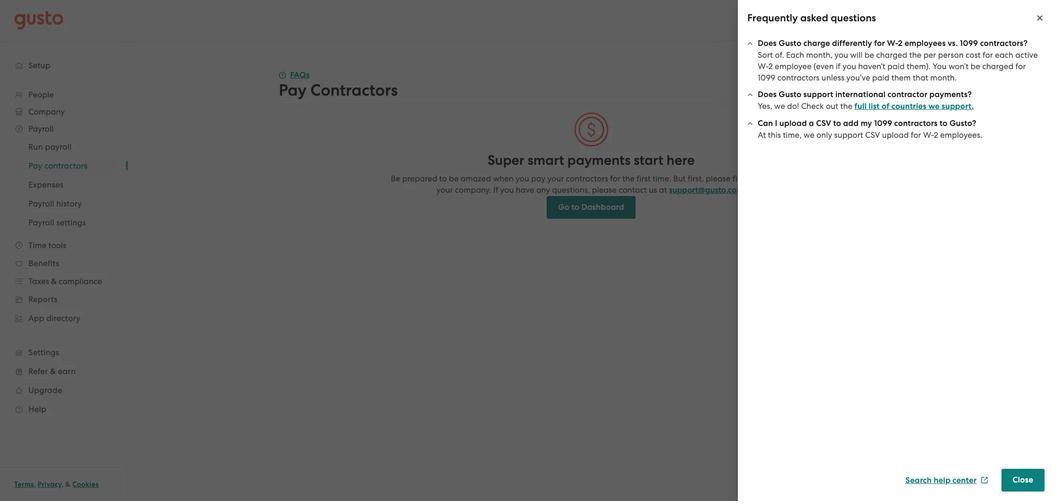 Task type: describe. For each thing, give the bounding box(es) containing it.
sort of. each month, you will be charged the per person cost for each active w-2 employee (even if you haven't paid them). you won't be charged for 1099 contractors unless you've paid them that month.
[[758, 50, 1038, 82]]

1 vertical spatial your
[[437, 185, 453, 195]]

only
[[817, 130, 833, 140]]

super
[[488, 152, 525, 169]]

them
[[892, 73, 911, 82]]

1 , from the left
[[34, 480, 36, 489]]

month.
[[931, 73, 957, 82]]

us
[[649, 185, 657, 195]]

when
[[493, 174, 514, 183]]

1 horizontal spatial we
[[804, 130, 815, 140]]

you've
[[847, 73, 871, 82]]

does for does gusto support international contractor payments?
[[758, 90, 777, 99]]

payments?
[[930, 90, 972, 99]]

countries
[[892, 101, 927, 111]]

search help center
[[906, 475, 977, 485]]

of.
[[775, 50, 785, 60]]

terms
[[14, 480, 34, 489]]

0 vertical spatial paid
[[888, 62, 905, 71]]

each
[[787, 50, 805, 60]]

to left 'gusto?'
[[940, 118, 948, 128]]

first,
[[688, 174, 704, 183]]

person
[[939, 50, 964, 60]]

of
[[882, 101, 890, 111]]

the inside be prepared to be amazed when you pay your contractors for the first time. but first, please finish setting up your company. if you have any questions, please contact us at
[[623, 174, 635, 183]]

1 vertical spatial charged
[[983, 62, 1014, 71]]

for down active
[[1016, 62, 1026, 71]]

support@gusto.com
[[669, 185, 744, 195]]

1 vertical spatial be
[[971, 62, 981, 71]]

center
[[953, 475, 977, 485]]

employees.
[[941, 130, 983, 140]]

for down the full list of countries we support. link
[[911, 130, 922, 140]]

start
[[634, 152, 664, 169]]

contractors inside sort of. each month, you will be charged the per person cost for each active w-2 employee (even if you haven't paid them). you won't be charged for 1099 contractors unless you've paid them that month.
[[778, 73, 820, 82]]

2 , from the left
[[62, 480, 64, 489]]

prepared
[[403, 174, 438, 183]]

employees
[[905, 38, 946, 48]]

cost
[[966, 50, 981, 60]]

setting
[[755, 174, 780, 183]]

search help center link
[[906, 475, 989, 485]]

per
[[924, 50, 937, 60]]

does gusto support international contractor payments?
[[758, 90, 972, 99]]

yes, we do! check out the full list of countries we support.
[[758, 101, 974, 111]]

close button
[[1002, 469, 1045, 492]]

does gusto charge differently for w-2 employees vs. 1099 contractors?
[[758, 38, 1028, 48]]

faqs
[[290, 70, 310, 80]]

questions,
[[552, 185, 590, 195]]

amazed
[[461, 174, 491, 183]]

questions
[[831, 12, 877, 24]]

finish
[[733, 174, 753, 183]]

gusto?
[[950, 118, 977, 128]]

can
[[758, 118, 773, 128]]

pay
[[279, 81, 307, 100]]

support.
[[942, 101, 974, 111]]

differently
[[833, 38, 873, 48]]

search
[[906, 475, 932, 485]]

haven't
[[859, 62, 886, 71]]

0 vertical spatial csv
[[817, 118, 832, 128]]

contractor
[[888, 90, 928, 99]]

close
[[1013, 475, 1034, 485]]

have
[[516, 185, 535, 195]]

be
[[391, 174, 401, 183]]

active
[[1016, 50, 1038, 60]]

privacy
[[38, 480, 62, 489]]

this
[[768, 130, 781, 140]]

frequently asked questions dialog
[[738, 0, 1055, 501]]

out
[[826, 101, 839, 111]]

go to dashboard
[[558, 202, 625, 212]]

help
[[934, 475, 951, 485]]

1099 inside sort of. each month, you will be charged the per person cost for each active w-2 employee (even if you haven't paid them). you won't be charged for 1099 contractors unless you've paid them that month.
[[758, 73, 776, 82]]

check
[[802, 101, 824, 111]]

frequently asked questions
[[748, 12, 877, 24]]

the inside the 'yes, we do! check out the full list of countries we support.'
[[841, 101, 853, 111]]

each
[[996, 50, 1014, 60]]

month,
[[807, 50, 833, 60]]

up
[[782, 174, 792, 183]]

1 horizontal spatial please
[[706, 174, 731, 183]]

super smart payments start here
[[488, 152, 695, 169]]

at this time, we only support csv upload for w-2 employees.
[[758, 130, 983, 140]]

employee
[[775, 62, 812, 71]]

for inside be prepared to be amazed when you pay your contractors for the first time. but first, please finish setting up your company. if you have any questions, please contact us at
[[610, 174, 621, 183]]

smart
[[528, 152, 565, 169]]

(even
[[814, 62, 834, 71]]



Task type: vqa. For each thing, say whether or not it's contained in the screenshot.
the bottom W-
yes



Task type: locate. For each thing, give the bounding box(es) containing it.
faqs button
[[279, 70, 310, 81]]

you right if
[[843, 62, 857, 71]]

charged
[[877, 50, 908, 60], [983, 62, 1014, 71]]

1 vertical spatial w-
[[758, 62, 769, 71]]

0 horizontal spatial charged
[[877, 50, 908, 60]]

2 down sort
[[769, 62, 773, 71]]

1 vertical spatial csv
[[866, 130, 880, 140]]

1 vertical spatial support
[[835, 130, 864, 140]]

the
[[910, 50, 922, 60], [841, 101, 853, 111], [623, 174, 635, 183]]

2 horizontal spatial we
[[929, 101, 940, 111]]

1 vertical spatial contractors
[[895, 118, 938, 128]]

support
[[804, 90, 834, 99], [835, 130, 864, 140]]

1 horizontal spatial w-
[[888, 38, 899, 48]]

contractors?
[[981, 38, 1028, 48]]

does for does gusto charge differently for w-2 employees vs. 1099 contractors?
[[758, 38, 777, 48]]

0 horizontal spatial 1099
[[758, 73, 776, 82]]

0 vertical spatial does
[[758, 38, 777, 48]]

your
[[548, 174, 564, 183], [437, 185, 453, 195]]

0 horizontal spatial upload
[[780, 118, 807, 128]]

the inside sort of. each month, you will be charged the per person cost for each active w-2 employee (even if you haven't paid them). you won't be charged for 1099 contractors unless you've paid them that month.
[[910, 50, 922, 60]]

full list of countries we support. link
[[855, 101, 974, 111]]

1 horizontal spatial be
[[865, 50, 875, 60]]

contractors down 'employee'
[[778, 73, 820, 82]]

2 horizontal spatial 1099
[[960, 38, 979, 48]]

to inside go to dashboard link
[[572, 202, 580, 212]]

sort
[[758, 50, 773, 60]]

0 vertical spatial w-
[[888, 38, 899, 48]]

do!
[[788, 101, 800, 111]]

2 vertical spatial be
[[449, 174, 459, 183]]

0 vertical spatial contractors
[[778, 73, 820, 82]]

i
[[776, 118, 778, 128]]

contractors down super smart payments start here
[[566, 174, 608, 183]]

but
[[674, 174, 686, 183]]

, left "&"
[[62, 480, 64, 489]]

2 horizontal spatial w-
[[924, 130, 934, 140]]

0 horizontal spatial contractors
[[566, 174, 608, 183]]

2 does from the top
[[758, 90, 777, 99]]

gusto for charge
[[779, 38, 802, 48]]

charged down does gusto charge differently for w-2 employees vs. 1099 contractors?
[[877, 50, 908, 60]]

paid down haven't
[[873, 73, 890, 82]]

we down a
[[804, 130, 815, 140]]

contractors
[[778, 73, 820, 82], [895, 118, 938, 128], [566, 174, 608, 183]]

w- down sort
[[758, 62, 769, 71]]

0 horizontal spatial csv
[[817, 118, 832, 128]]

, left 'privacy' 'link'
[[34, 480, 36, 489]]

at
[[758, 130, 766, 140]]

the up the contact
[[623, 174, 635, 183]]

be up haven't
[[865, 50, 875, 60]]

2 horizontal spatial be
[[971, 62, 981, 71]]

2 horizontal spatial contractors
[[895, 118, 938, 128]]

&
[[65, 480, 71, 489]]

be prepared to be amazed when you pay your contractors for the first time. but first, please finish setting up your company. if you have any questions, please contact us at
[[391, 174, 792, 195]]

we down payments?
[[929, 101, 940, 111]]

terms link
[[14, 480, 34, 489]]

1 vertical spatial the
[[841, 101, 853, 111]]

1 vertical spatial gusto
[[779, 90, 802, 99]]

paid
[[888, 62, 905, 71], [873, 73, 890, 82]]

yes,
[[758, 101, 773, 111]]

privacy link
[[38, 480, 62, 489]]

home image
[[14, 11, 63, 30]]

contractors for can i upload a csv to add my 1099 contractors to gusto?
[[895, 118, 938, 128]]

frequently
[[748, 12, 798, 24]]

go
[[558, 202, 570, 212]]

contractors inside be prepared to be amazed when you pay your contractors for the first time. but first, please finish setting up your company. if you have any questions, please contact us at
[[566, 174, 608, 183]]

list
[[869, 101, 880, 111]]

for up haven't
[[875, 38, 886, 48]]

2 horizontal spatial 2
[[934, 130, 939, 140]]

1 vertical spatial 2
[[769, 62, 773, 71]]

0 vertical spatial charged
[[877, 50, 908, 60]]

terms , privacy , & cookies
[[14, 480, 99, 489]]

0 horizontal spatial we
[[775, 101, 786, 111]]

please
[[706, 174, 731, 183], [592, 185, 617, 195]]

gusto
[[779, 38, 802, 48], [779, 90, 802, 99]]

you
[[933, 62, 947, 71]]

does up "yes,"
[[758, 90, 777, 99]]

0 horizontal spatial w-
[[758, 62, 769, 71]]

1 vertical spatial upload
[[882, 130, 909, 140]]

0 horizontal spatial be
[[449, 174, 459, 183]]

2 left employees.
[[934, 130, 939, 140]]

cookies
[[72, 480, 99, 489]]

first
[[637, 174, 651, 183]]

1 horizontal spatial 1099
[[875, 118, 893, 128]]

1 vertical spatial please
[[592, 185, 617, 195]]

0 vertical spatial be
[[865, 50, 875, 60]]

w-
[[888, 38, 899, 48], [758, 62, 769, 71], [924, 130, 934, 140]]

full
[[855, 101, 867, 111]]

account menu element
[[872, 0, 1040, 40]]

gusto for support
[[779, 90, 802, 99]]

you up if
[[835, 50, 849, 60]]

does
[[758, 38, 777, 48], [758, 90, 777, 99]]

at
[[659, 185, 667, 195]]

0 horizontal spatial support
[[804, 90, 834, 99]]

you
[[835, 50, 849, 60], [843, 62, 857, 71], [516, 174, 529, 183], [501, 185, 514, 195]]

contractors
[[311, 81, 398, 100]]

support@gusto.com link
[[669, 185, 744, 195]]

1 gusto from the top
[[779, 38, 802, 48]]

1 horizontal spatial your
[[548, 174, 564, 183]]

the left full
[[841, 101, 853, 111]]

0 horizontal spatial 2
[[769, 62, 773, 71]]

you up have
[[516, 174, 529, 183]]

add
[[844, 118, 859, 128]]

1 horizontal spatial csv
[[866, 130, 880, 140]]

2 vertical spatial w-
[[924, 130, 934, 140]]

unless
[[822, 73, 845, 82]]

2 vertical spatial 1099
[[875, 118, 893, 128]]

2 vertical spatial 2
[[934, 130, 939, 140]]

you right "if"
[[501, 185, 514, 195]]

will
[[851, 50, 863, 60]]

1 horizontal spatial support
[[835, 130, 864, 140]]

cookies button
[[72, 479, 99, 490]]

pay contractors
[[279, 81, 398, 100]]

your down prepared
[[437, 185, 453, 195]]

please up support@gusto.com "link"
[[706, 174, 731, 183]]

for up the contact
[[610, 174, 621, 183]]

1 vertical spatial does
[[758, 90, 777, 99]]

can i upload a csv to add my 1099 contractors to gusto?
[[758, 118, 977, 128]]

0 vertical spatial the
[[910, 50, 922, 60]]

1 vertical spatial paid
[[873, 73, 890, 82]]

does up sort
[[758, 38, 777, 48]]

charged down each at right top
[[983, 62, 1014, 71]]

gusto up each
[[779, 38, 802, 48]]

charge
[[804, 38, 831, 48]]

be inside be prepared to be amazed when you pay your contractors for the first time. but first, please finish setting up your company. if you have any questions, please contact us at
[[449, 174, 459, 183]]

paid up them
[[888, 62, 905, 71]]

to left add
[[834, 118, 842, 128]]

to inside be prepared to be amazed when you pay your contractors for the first time. but first, please finish setting up your company. if you have any questions, please contact us at
[[440, 174, 447, 183]]

1 horizontal spatial 2
[[899, 38, 903, 48]]

a
[[809, 118, 815, 128]]

asked
[[801, 12, 829, 24]]

1 horizontal spatial contractors
[[778, 73, 820, 82]]

won't
[[949, 62, 969, 71]]

support up check
[[804, 90, 834, 99]]

your up any
[[548, 174, 564, 183]]

0 vertical spatial support
[[804, 90, 834, 99]]

payments
[[568, 152, 631, 169]]

0 vertical spatial please
[[706, 174, 731, 183]]

0 horizontal spatial your
[[437, 185, 453, 195]]

illustration of a coin image
[[574, 112, 609, 147]]

for right cost
[[983, 50, 994, 60]]

vs.
[[948, 38, 958, 48]]

2 horizontal spatial the
[[910, 50, 922, 60]]

2 vertical spatial contractors
[[566, 174, 608, 183]]

we left do!
[[775, 101, 786, 111]]

0 vertical spatial 2
[[899, 38, 903, 48]]

w- up sort of. each month, you will be charged the per person cost for each active w-2 employee (even if you haven't paid them). you won't be charged for 1099 contractors unless you've paid them that month. at the right top of page
[[888, 38, 899, 48]]

to right go
[[572, 202, 580, 212]]

1 vertical spatial 1099
[[758, 73, 776, 82]]

be down cost
[[971, 62, 981, 71]]

my
[[861, 118, 873, 128]]

1 horizontal spatial charged
[[983, 62, 1014, 71]]

w- inside sort of. each month, you will be charged the per person cost for each active w-2 employee (even if you haven't paid them). you won't be charged for 1099 contractors unless you've paid them that month.
[[758, 62, 769, 71]]

csv down the can i upload a csv to add my 1099 contractors to gusto?
[[866, 130, 880, 140]]

0 horizontal spatial ,
[[34, 480, 36, 489]]

to right prepared
[[440, 174, 447, 183]]

1 does from the top
[[758, 38, 777, 48]]

contractors down the full list of countries we support. link
[[895, 118, 938, 128]]

0 horizontal spatial the
[[623, 174, 635, 183]]

1099
[[960, 38, 979, 48], [758, 73, 776, 82], [875, 118, 893, 128]]

1 horizontal spatial upload
[[882, 130, 909, 140]]

upload up time,
[[780, 118, 807, 128]]

we inside the 'yes, we do! check out the full list of countries we support.'
[[775, 101, 786, 111]]

for
[[875, 38, 886, 48], [983, 50, 994, 60], [1016, 62, 1026, 71], [911, 130, 922, 140], [610, 174, 621, 183]]

if
[[494, 185, 499, 195]]

contractors for be prepared to be amazed when you pay your contractors for the first time. but first, please finish setting up your company. if you have any questions, please contact us at
[[566, 174, 608, 183]]

1 horizontal spatial ,
[[62, 480, 64, 489]]

be
[[865, 50, 875, 60], [971, 62, 981, 71], [449, 174, 459, 183]]

time.
[[653, 174, 672, 183]]

0 vertical spatial gusto
[[779, 38, 802, 48]]

0 horizontal spatial please
[[592, 185, 617, 195]]

contact
[[619, 185, 647, 195]]

0 vertical spatial 1099
[[960, 38, 979, 48]]

1099 down sort
[[758, 73, 776, 82]]

csv up only
[[817, 118, 832, 128]]

go to dashboard link
[[547, 196, 636, 219]]

upload
[[780, 118, 807, 128], [882, 130, 909, 140]]

gusto up do!
[[779, 90, 802, 99]]

2 up sort of. each month, you will be charged the per person cost for each active w-2 employee (even if you haven't paid them). you won't be charged for 1099 contractors unless you've paid them that month. at the right top of page
[[899, 38, 903, 48]]

2
[[899, 38, 903, 48], [769, 62, 773, 71], [934, 130, 939, 140]]

2 vertical spatial the
[[623, 174, 635, 183]]

1 horizontal spatial the
[[841, 101, 853, 111]]

please up dashboard
[[592, 185, 617, 195]]

csv
[[817, 118, 832, 128], [866, 130, 880, 140]]

if
[[836, 62, 841, 71]]

the up them).
[[910, 50, 922, 60]]

1099 up cost
[[960, 38, 979, 48]]

upload down the 'of'
[[882, 130, 909, 140]]

2 gusto from the top
[[779, 90, 802, 99]]

w- down the full list of countries we support. link
[[924, 130, 934, 140]]

0 vertical spatial your
[[548, 174, 564, 183]]

we
[[775, 101, 786, 111], [929, 101, 940, 111], [804, 130, 815, 140]]

1099 right my
[[875, 118, 893, 128]]

support down add
[[835, 130, 864, 140]]

2 inside sort of. each month, you will be charged the per person cost for each active w-2 employee (even if you haven't paid them). you won't be charged for 1099 contractors unless you've paid them that month.
[[769, 62, 773, 71]]

be left amazed
[[449, 174, 459, 183]]

any
[[537, 185, 550, 195]]

0 vertical spatial upload
[[780, 118, 807, 128]]



